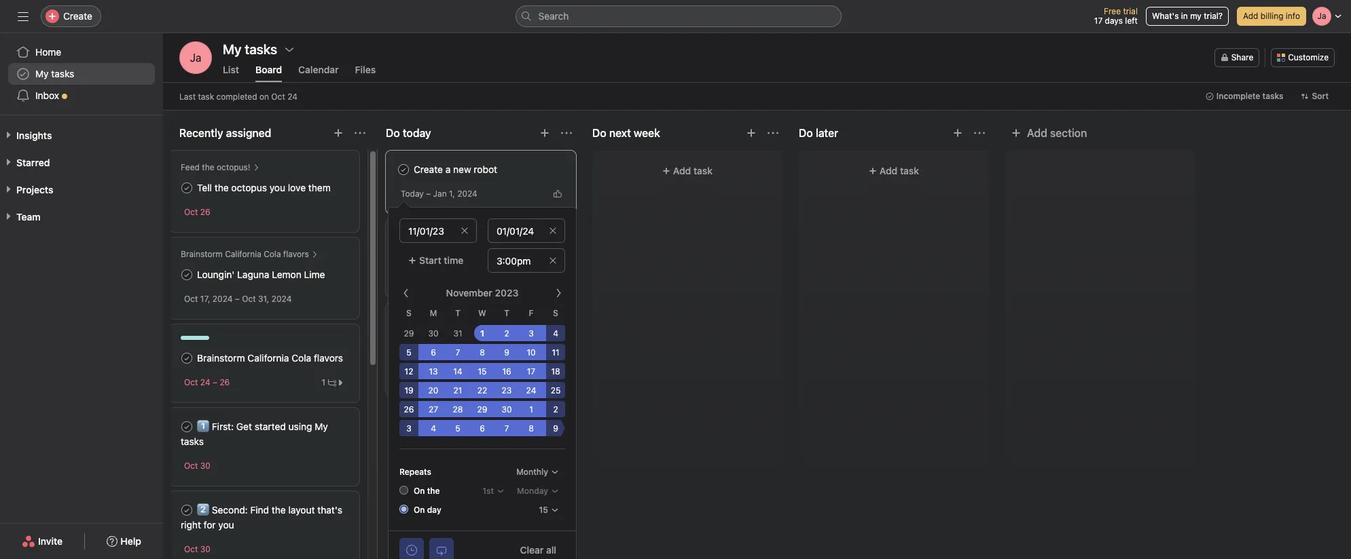 Task type: describe. For each thing, give the bounding box(es) containing it.
jan
[[433, 189, 447, 199]]

1 horizontal spatial 9
[[553, 424, 558, 434]]

today
[[401, 189, 424, 199]]

love
[[288, 182, 306, 194]]

1 vertical spatial flavors
[[314, 353, 343, 364]]

1 vertical spatial 29
[[477, 405, 487, 415]]

first:
[[212, 421, 234, 433]]

completed image for brainstorm california cola flavors
[[179, 351, 195, 367]]

ja
[[190, 52, 201, 64]]

ja button
[[179, 41, 212, 74]]

1 s from the left
[[406, 308, 412, 319]]

calendar
[[298, 64, 339, 75]]

oct left 17,
[[184, 294, 198, 304]]

add task for do next week
[[673, 165, 713, 177]]

1 vertical spatial 26
[[220, 378, 230, 388]]

help
[[120, 536, 141, 548]]

completed image for loungin' laguna lemon lime
[[179, 267, 195, 283]]

billing
[[1261, 11, 1284, 21]]

laguna
[[237, 269, 269, 281]]

add inside 'button'
[[1243, 11, 1258, 21]]

do next week
[[592, 127, 660, 139]]

Start date text field
[[399, 219, 477, 243]]

days
[[1105, 16, 1123, 26]]

completed checkbox for brand meeting with the marketing team
[[395, 329, 412, 345]]

day
[[427, 505, 441, 516]]

2️⃣ second: find the layout that's right for you
[[181, 505, 342, 531]]

0 horizontal spatial 5
[[406, 348, 411, 358]]

oct 26
[[184, 207, 210, 217]]

add task button for do later
[[807, 159, 981, 183]]

0 vertical spatial find
[[414, 247, 432, 259]]

do today
[[386, 127, 431, 139]]

2 s from the left
[[553, 308, 558, 319]]

task for do later's add task button
[[900, 165, 919, 177]]

0 vertical spatial flavors
[[283, 249, 309, 259]]

monthly
[[516, 467, 548, 478]]

1 vertical spatial 25
[[551, 386, 561, 396]]

monday button
[[511, 482, 565, 501]]

0 vertical spatial 29
[[404, 329, 414, 339]]

2 t from the left
[[504, 308, 509, 319]]

2 vertical spatial 26
[[404, 405, 414, 415]]

clear all button
[[511, 538, 565, 560]]

1,
[[449, 189, 455, 199]]

oct 30 button for tasks
[[184, 461, 211, 471]]

add billing info button
[[1237, 7, 1306, 26]]

share
[[1231, 52, 1254, 62]]

oct right on
[[271, 91, 285, 102]]

add task image for do next week
[[746, 128, 757, 139]]

21
[[454, 386, 462, 396]]

oct 30 for tasks
[[184, 461, 211, 471]]

oct 30 button for right
[[184, 545, 211, 555]]

2️⃣
[[197, 505, 209, 516]]

remove image
[[549, 257, 557, 265]]

starred button
[[0, 156, 50, 170]]

23
[[502, 386, 512, 396]]

on the
[[414, 486, 440, 497]]

create for create
[[63, 10, 92, 22]]

add task image for recently assigned
[[333, 128, 344, 139]]

10
[[527, 348, 536, 358]]

1 vertical spatial 27
[[429, 405, 438, 415]]

13
[[429, 367, 438, 377]]

completed checkbox for create a new robot
[[395, 162, 412, 178]]

1 inside button
[[322, 377, 325, 388]]

on for on day
[[414, 505, 425, 516]]

task for the left add task button
[[487, 408, 506, 419]]

– left 31,
[[235, 294, 240, 304]]

last task completed on oct 24
[[179, 91, 298, 102]]

clear
[[520, 544, 544, 556]]

0 vertical spatial 3
[[529, 329, 534, 339]]

20
[[428, 386, 438, 396]]

0 horizontal spatial 4
[[431, 424, 436, 434]]

On the radio
[[399, 486, 408, 495]]

0 vertical spatial cola
[[264, 249, 281, 259]]

30 down 23
[[502, 405, 512, 415]]

1 horizontal spatial 2
[[553, 405, 558, 415]]

brand meeting with the marketing team
[[397, 331, 562, 357]]

more section actions image for do next week
[[768, 128, 778, 139]]

meeting
[[442, 331, 478, 342]]

0 vertical spatial 26
[[200, 207, 210, 217]]

do
[[592, 127, 606, 139]]

today – jan 1, 2024
[[401, 189, 477, 199]]

create button
[[41, 5, 101, 27]]

oct 26 button
[[184, 207, 210, 217]]

completed image for 2️⃣ second: find the layout that's right for you
[[179, 503, 195, 519]]

– up the 20
[[429, 371, 434, 381]]

1st button
[[476, 482, 511, 501]]

oct left 31,
[[242, 294, 256, 304]]

info
[[1286, 11, 1300, 21]]

completed image for create a new robot
[[395, 162, 412, 178]]

layout
[[288, 505, 315, 516]]

1 vertical spatial 17
[[527, 367, 535, 377]]

my
[[1190, 11, 1202, 21]]

show options image
[[284, 44, 295, 55]]

add for add section button
[[1027, 127, 1047, 139]]

31
[[453, 329, 462, 339]]

find inside 2️⃣ second: find the layout that's right for you
[[250, 505, 269, 516]]

0 vertical spatial brainstorm
[[181, 249, 223, 259]]

completed checkbox for tell the octopus you love them
[[179, 180, 195, 196]]

1 vertical spatial brainstorm
[[197, 353, 245, 364]]

– up first:
[[213, 378, 217, 388]]

what's in my trial? button
[[1146, 7, 1229, 26]]

17 inside free trial 17 days left
[[1094, 16, 1103, 26]]

1 horizontal spatial cola
[[292, 353, 311, 364]]

2 horizontal spatial 24
[[526, 386, 536, 396]]

completed checkbox for loungin' laguna lemon lime
[[179, 267, 195, 283]]

15 inside dropdown button
[[539, 505, 548, 516]]

28
[[453, 405, 463, 415]]

brand
[[414, 331, 440, 342]]

a
[[445, 164, 451, 175]]

0 horizontal spatial 8
[[480, 348, 485, 358]]

next month image
[[553, 288, 564, 299]]

0 vertical spatial 6
[[431, 348, 436, 358]]

on day
[[414, 505, 441, 516]]

completed image for 1️⃣ first: get started using my tasks
[[179, 419, 195, 435]]

1 horizontal spatial 4
[[553, 329, 558, 339]]

oct 25 – 27
[[401, 371, 446, 381]]

board
[[255, 64, 282, 75]]

hide sidebar image
[[18, 11, 29, 22]]

home
[[35, 46, 61, 58]]

insights button
[[0, 129, 52, 143]]

list
[[223, 64, 239, 75]]

my tasks
[[223, 41, 277, 57]]

1st
[[483, 486, 494, 497]]

1️⃣ first: get started using my tasks
[[181, 421, 328, 448]]

oct 17, 2024 – oct 31, 2024
[[184, 294, 292, 304]]

add for do later's add task button
[[880, 165, 898, 177]]

task for add task button for do next week
[[694, 165, 713, 177]]

list link
[[223, 64, 239, 82]]

customize button
[[1271, 48, 1335, 67]]

tell
[[197, 182, 212, 194]]

feed
[[181, 162, 200, 173]]

more section actions image for do today
[[561, 128, 572, 139]]

add task image for do later
[[952, 128, 963, 139]]

clear all
[[520, 544, 556, 556]]

– left jan
[[426, 189, 431, 199]]

0 vertical spatial you
[[269, 182, 285, 194]]

what's in my trial?
[[1152, 11, 1223, 21]]

15 button
[[533, 501, 565, 520]]

0 vertical spatial california
[[225, 249, 261, 259]]

share button
[[1214, 48, 1260, 67]]

22
[[477, 386, 487, 396]]

previous month image
[[401, 288, 412, 299]]

0 vertical spatial brainstorm california cola flavors
[[181, 249, 309, 259]]

section
[[1050, 127, 1087, 139]]

1️⃣
[[197, 421, 209, 433]]

team
[[16, 211, 41, 223]]

1 horizontal spatial 7
[[504, 424, 509, 434]]

add section button
[[1005, 121, 1093, 145]]

0 horizontal spatial add task
[[467, 408, 506, 419]]

30 down for in the bottom left of the page
[[200, 545, 211, 555]]

the for tell the octopus you love them
[[215, 182, 229, 194]]

lime
[[304, 269, 325, 281]]

1 horizontal spatial 24
[[287, 91, 298, 102]]

repeats
[[399, 467, 431, 478]]

oct up the 19
[[401, 371, 415, 381]]

16
[[502, 367, 511, 377]]

1 horizontal spatial 6
[[480, 424, 485, 434]]

w
[[478, 308, 486, 319]]

2 horizontal spatial 1
[[529, 405, 533, 415]]

oct down right
[[184, 545, 198, 555]]

oct 30 for right
[[184, 545, 211, 555]]

0 horizontal spatial add task button
[[386, 401, 576, 426]]

november
[[446, 287, 492, 299]]



Task type: vqa. For each thing, say whether or not it's contained in the screenshot.


Task type: locate. For each thing, give the bounding box(es) containing it.
29 down "22"
[[477, 405, 487, 415]]

Completed checkbox
[[395, 162, 412, 178], [395, 245, 412, 262], [395, 329, 412, 345], [179, 351, 195, 367], [179, 503, 195, 519]]

files link
[[355, 64, 376, 82]]

oct 30 button down 1️⃣
[[184, 461, 211, 471]]

1 button
[[318, 376, 348, 390]]

1 vertical spatial 8
[[529, 424, 534, 434]]

8 down with
[[480, 348, 485, 358]]

sort
[[1312, 91, 1329, 101]]

the up day
[[427, 486, 440, 497]]

completed checkbox for find objective
[[395, 245, 412, 262]]

1 horizontal spatial 25
[[551, 386, 561, 396]]

12
[[405, 367, 413, 377]]

0 vertical spatial 2
[[504, 329, 509, 339]]

1 horizontal spatial add task button
[[601, 159, 774, 183]]

completed image for brand meeting with the marketing team
[[395, 329, 412, 345]]

customize
[[1288, 52, 1329, 62]]

oct 24 – 26
[[184, 378, 230, 388]]

17
[[1094, 16, 1103, 26], [527, 367, 535, 377]]

on
[[259, 91, 269, 102]]

1 horizontal spatial 2024
[[272, 294, 292, 304]]

tasks inside my tasks link
[[51, 68, 74, 79]]

find right 'second:'
[[250, 505, 269, 516]]

0 horizontal spatial 9
[[504, 348, 509, 358]]

0 vertical spatial 1
[[480, 329, 484, 339]]

projects
[[16, 184, 53, 196]]

more section actions image for recently assigned
[[355, 128, 365, 139]]

add task image left more section actions image
[[952, 128, 963, 139]]

completed image left tell
[[179, 180, 195, 196]]

tasks for my tasks
[[51, 68, 74, 79]]

25
[[417, 371, 427, 381], [551, 386, 561, 396]]

24 right on
[[287, 91, 298, 102]]

1 horizontal spatial add task image
[[952, 128, 963, 139]]

brainstorm california cola flavors up laguna
[[181, 249, 309, 259]]

1 vertical spatial california
[[247, 353, 289, 364]]

11
[[552, 348, 559, 358]]

1 vertical spatial 1
[[322, 377, 325, 388]]

time
[[444, 255, 464, 266]]

completed checkbox left loungin' at the left of the page
[[179, 267, 195, 283]]

1 more section actions image from the left
[[355, 128, 365, 139]]

the left the layout
[[272, 505, 286, 516]]

add task image left do
[[539, 128, 550, 139]]

global element
[[0, 33, 163, 115]]

board link
[[255, 64, 282, 82]]

completed checkbox left start
[[395, 245, 412, 262]]

3 completed checkbox from the top
[[179, 419, 195, 435]]

completed image left start
[[395, 245, 412, 262]]

completed image
[[179, 267, 195, 283], [395, 329, 412, 345], [179, 351, 195, 367], [179, 419, 195, 435]]

2 completed checkbox from the top
[[179, 267, 195, 283]]

octopus
[[231, 182, 267, 194]]

add task for do later
[[880, 165, 919, 177]]

2 add task image from the left
[[539, 128, 550, 139]]

1 horizontal spatial you
[[269, 182, 285, 194]]

set to repeat image
[[436, 545, 447, 556]]

2 horizontal spatial add task button
[[807, 159, 981, 183]]

on for on the
[[414, 486, 425, 497]]

completed checkbox for 2️⃣ second: find the layout that's right for you
[[179, 503, 195, 519]]

1 completed checkbox from the top
[[179, 180, 195, 196]]

california
[[225, 249, 261, 259], [247, 353, 289, 364]]

2023
[[495, 287, 519, 299]]

0 vertical spatial tasks
[[51, 68, 74, 79]]

my inside global element
[[35, 68, 49, 79]]

17 down 10
[[527, 367, 535, 377]]

8 up the "monthly" on the left bottom of page
[[529, 424, 534, 434]]

monday
[[517, 486, 548, 497]]

inbox link
[[8, 85, 155, 107]]

1 vertical spatial find
[[250, 505, 269, 516]]

1 horizontal spatial 8
[[529, 424, 534, 434]]

0 horizontal spatial find
[[250, 505, 269, 516]]

you inside 2️⃣ second: find the layout that's right for you
[[218, 520, 234, 531]]

team
[[397, 346, 419, 357]]

octopus!
[[217, 162, 250, 173]]

29 up team
[[404, 329, 414, 339]]

oct 30 down 1️⃣
[[184, 461, 211, 471]]

1 vertical spatial 3
[[406, 424, 412, 434]]

tasks down 1️⃣
[[181, 436, 204, 448]]

completed
[[216, 91, 257, 102]]

all
[[546, 544, 556, 556]]

24
[[287, 91, 298, 102], [200, 378, 210, 388], [526, 386, 536, 396]]

0 vertical spatial my
[[35, 68, 49, 79]]

incomplete tasks
[[1216, 91, 1284, 101]]

add task image for do today
[[539, 128, 550, 139]]

search
[[538, 10, 569, 22]]

home link
[[8, 41, 155, 63]]

oct down 1️⃣
[[184, 461, 198, 471]]

1 vertical spatial cola
[[292, 353, 311, 364]]

2 add task image from the left
[[952, 128, 963, 139]]

more section actions image left do
[[561, 128, 572, 139]]

27 up the 20
[[436, 371, 446, 381]]

1 horizontal spatial 3
[[529, 329, 534, 339]]

add task image
[[746, 128, 757, 139], [952, 128, 963, 139]]

completed checkbox left 1️⃣
[[179, 419, 195, 435]]

1 oct 30 from the top
[[184, 461, 211, 471]]

add task image down calendar link
[[333, 128, 344, 139]]

completed image up oct 24 – 26
[[179, 351, 195, 367]]

1 vertical spatial brainstorm california cola flavors
[[197, 353, 343, 364]]

0 horizontal spatial 6
[[431, 348, 436, 358]]

Due date text field
[[488, 219, 565, 243]]

completed checkbox up right
[[179, 503, 195, 519]]

15 down monday popup button
[[539, 505, 548, 516]]

0 horizontal spatial 25
[[417, 371, 427, 381]]

0 vertical spatial oct 30
[[184, 461, 211, 471]]

new
[[453, 164, 471, 175]]

tasks
[[51, 68, 74, 79], [1263, 91, 1284, 101], [181, 436, 204, 448]]

7 down the meeting at left bottom
[[456, 348, 460, 358]]

tasks right incomplete
[[1263, 91, 1284, 101]]

t down 2023
[[504, 308, 509, 319]]

that's
[[317, 505, 342, 516]]

create inside popup button
[[63, 10, 92, 22]]

3 more section actions image from the left
[[768, 128, 778, 139]]

on right on the option
[[414, 486, 425, 497]]

2024 right 1,
[[457, 189, 477, 199]]

1 vertical spatial you
[[218, 520, 234, 531]]

flavors up 1 button
[[314, 353, 343, 364]]

my tasks link
[[8, 63, 155, 85]]

30 down 1️⃣
[[200, 461, 211, 471]]

7 down 23
[[504, 424, 509, 434]]

completed image
[[395, 162, 412, 178], [179, 180, 195, 196], [395, 245, 412, 262], [179, 503, 195, 519]]

17,
[[200, 294, 210, 304]]

1 on from the top
[[414, 486, 425, 497]]

14
[[453, 367, 462, 377]]

more section actions image left do today
[[355, 128, 365, 139]]

my right using at left bottom
[[315, 421, 328, 433]]

4 up the 11 on the bottom left of page
[[553, 329, 558, 339]]

1 horizontal spatial tasks
[[181, 436, 204, 448]]

1 horizontal spatial find
[[414, 247, 432, 259]]

left
[[1125, 16, 1138, 26]]

completed checkbox up team
[[395, 329, 412, 345]]

november 2023 button
[[437, 281, 541, 306]]

completed checkbox up oct 24 – 26
[[179, 351, 195, 367]]

2 horizontal spatial 2024
[[457, 189, 477, 199]]

help button
[[98, 530, 150, 554]]

2 vertical spatial completed checkbox
[[179, 419, 195, 435]]

them
[[308, 182, 331, 194]]

for
[[204, 520, 216, 531]]

add task button
[[601, 159, 774, 183], [807, 159, 981, 183], [386, 401, 576, 426]]

on
[[414, 486, 425, 497], [414, 505, 425, 516]]

2 horizontal spatial 26
[[404, 405, 414, 415]]

1 vertical spatial create
[[414, 164, 443, 175]]

the inside brand meeting with the marketing team
[[501, 331, 516, 342]]

15 up "22"
[[478, 367, 487, 377]]

0 vertical spatial 8
[[480, 348, 485, 358]]

2 more section actions image from the left
[[561, 128, 572, 139]]

0 vertical spatial 7
[[456, 348, 460, 358]]

1 horizontal spatial 5
[[455, 424, 460, 434]]

oct down tell
[[184, 207, 198, 217]]

–
[[426, 189, 431, 199], [235, 294, 240, 304], [429, 371, 434, 381], [213, 378, 217, 388]]

brainstorm up loungin' at the left of the page
[[181, 249, 223, 259]]

0 horizontal spatial 15
[[478, 367, 487, 377]]

3
[[529, 329, 534, 339], [406, 424, 412, 434]]

flavors up lemon
[[283, 249, 309, 259]]

create for create a new robot
[[414, 164, 443, 175]]

second:
[[212, 505, 248, 516]]

more section actions image
[[974, 128, 985, 139]]

1 horizontal spatial 15
[[539, 505, 548, 516]]

right
[[181, 520, 201, 531]]

oct up 1️⃣
[[184, 378, 198, 388]]

0 horizontal spatial my
[[35, 68, 49, 79]]

25 left 13
[[417, 371, 427, 381]]

oct 30
[[184, 461, 211, 471], [184, 545, 211, 555]]

1 horizontal spatial 26
[[220, 378, 230, 388]]

incomplete tasks button
[[1199, 87, 1290, 106]]

0 horizontal spatial flavors
[[283, 249, 309, 259]]

2 down 18
[[553, 405, 558, 415]]

clear due date image
[[549, 227, 557, 235]]

1 vertical spatial 15
[[539, 505, 548, 516]]

my up inbox on the left top
[[35, 68, 49, 79]]

add for add task button for do next week
[[673, 165, 691, 177]]

2 horizontal spatial more section actions image
[[768, 128, 778, 139]]

1 vertical spatial oct 30 button
[[184, 545, 211, 555]]

0 vertical spatial 5
[[406, 348, 411, 358]]

add
[[1243, 11, 1258, 21], [1027, 127, 1047, 139], [673, 165, 691, 177], [880, 165, 898, 177], [467, 408, 485, 419]]

more section actions image
[[355, 128, 365, 139], [561, 128, 572, 139], [768, 128, 778, 139]]

1 horizontal spatial my
[[315, 421, 328, 433]]

4 down the 20
[[431, 424, 436, 434]]

17 left 'days'
[[1094, 16, 1103, 26]]

1 vertical spatial 7
[[504, 424, 509, 434]]

loungin'
[[197, 269, 235, 281]]

0 horizontal spatial add task image
[[746, 128, 757, 139]]

completed checkbox for brainstorm california cola flavors
[[179, 351, 195, 367]]

november 2023
[[446, 287, 519, 299]]

1 horizontal spatial 1
[[480, 329, 484, 339]]

6 down brand
[[431, 348, 436, 358]]

free
[[1104, 6, 1121, 16]]

26 down the 19
[[404, 405, 414, 415]]

california up laguna
[[225, 249, 261, 259]]

1 vertical spatial 2
[[553, 405, 558, 415]]

completed image up right
[[179, 503, 195, 519]]

0 horizontal spatial 29
[[404, 329, 414, 339]]

2 right with
[[504, 329, 509, 339]]

brainstorm california cola flavors down 31,
[[197, 353, 343, 364]]

files
[[355, 64, 376, 75]]

9
[[504, 348, 509, 358], [553, 424, 558, 434]]

completed image up team
[[395, 329, 412, 345]]

get
[[236, 421, 252, 433]]

search list box
[[515, 5, 841, 27]]

create
[[63, 10, 92, 22], [414, 164, 443, 175]]

1 vertical spatial 5
[[455, 424, 460, 434]]

On day radio
[[399, 505, 408, 514]]

completed image up the today
[[395, 162, 412, 178]]

26 down tell
[[200, 207, 210, 217]]

0 horizontal spatial more section actions image
[[355, 128, 365, 139]]

1 horizontal spatial add task
[[673, 165, 713, 177]]

tasks inside 1️⃣ first: get started using my tasks
[[181, 436, 204, 448]]

create left a
[[414, 164, 443, 175]]

oct 30 button down right
[[184, 545, 211, 555]]

tasks inside 'incomplete tasks' dropdown button
[[1263, 91, 1284, 101]]

monthly button
[[510, 463, 565, 482]]

find down start date text field
[[414, 247, 432, 259]]

0 vertical spatial 9
[[504, 348, 509, 358]]

0 vertical spatial create
[[63, 10, 92, 22]]

1 t from the left
[[455, 308, 460, 319]]

0 horizontal spatial 24
[[200, 378, 210, 388]]

0 vertical spatial 27
[[436, 371, 446, 381]]

1 horizontal spatial more section actions image
[[561, 128, 572, 139]]

completed image for tell the octopus you love them
[[179, 180, 195, 196]]

2024 right 31,
[[272, 294, 292, 304]]

the for on the
[[427, 486, 440, 497]]

24 right 23
[[526, 386, 536, 396]]

26
[[200, 207, 210, 217], [220, 378, 230, 388], [404, 405, 414, 415]]

add task button for do next week
[[601, 159, 774, 183]]

1 horizontal spatial create
[[414, 164, 443, 175]]

objective
[[435, 247, 475, 259]]

0 vertical spatial 4
[[553, 329, 558, 339]]

with
[[480, 331, 499, 342]]

2024 right 17,
[[213, 294, 233, 304]]

add for the left add task button
[[467, 408, 485, 419]]

2024
[[457, 189, 477, 199], [213, 294, 233, 304], [272, 294, 292, 304]]

24 up 1️⃣
[[200, 378, 210, 388]]

add task image
[[333, 128, 344, 139], [539, 128, 550, 139]]

26 up first:
[[220, 378, 230, 388]]

2 on from the top
[[414, 505, 425, 516]]

completed checkbox up the today
[[395, 162, 412, 178]]

add section
[[1027, 127, 1087, 139]]

3 down the 19
[[406, 424, 412, 434]]

2 oct 30 button from the top
[[184, 545, 211, 555]]

tell the octopus you love them
[[197, 182, 331, 194]]

9 up 16
[[504, 348, 509, 358]]

0 horizontal spatial 7
[[456, 348, 460, 358]]

2 vertical spatial tasks
[[181, 436, 204, 448]]

clear start date image
[[461, 227, 469, 235]]

find objective
[[414, 247, 475, 259]]

add task
[[673, 165, 713, 177], [880, 165, 919, 177], [467, 408, 506, 419]]

search button
[[515, 5, 841, 27]]

0 horizontal spatial 17
[[527, 367, 535, 377]]

5 down 28 at bottom left
[[455, 424, 460, 434]]

feed the octopus!
[[181, 162, 250, 173]]

1 horizontal spatial t
[[504, 308, 509, 319]]

18
[[551, 367, 560, 377]]

Completed checkbox
[[179, 180, 195, 196], [179, 267, 195, 283], [179, 419, 195, 435]]

2 horizontal spatial tasks
[[1263, 91, 1284, 101]]

0 likes. click to like this task image
[[554, 190, 562, 198]]

the for feed the octopus!
[[202, 162, 214, 173]]

completed checkbox for 1️⃣ first: get started using my tasks
[[179, 419, 195, 435]]

you
[[269, 182, 285, 194], [218, 520, 234, 531]]

1 add task image from the left
[[333, 128, 344, 139]]

1 oct 30 button from the top
[[184, 461, 211, 471]]

5 up 12
[[406, 348, 411, 358]]

s down previous month "icon"
[[406, 308, 412, 319]]

1 add task image from the left
[[746, 128, 757, 139]]

oct 30 down right
[[184, 545, 211, 555]]

0 horizontal spatial 1
[[322, 377, 325, 388]]

oct
[[271, 91, 285, 102], [184, 207, 198, 217], [184, 294, 198, 304], [242, 294, 256, 304], [401, 371, 415, 381], [184, 378, 198, 388], [184, 461, 198, 471], [184, 545, 198, 555]]

more section actions image left do later
[[768, 128, 778, 139]]

2 oct 30 from the top
[[184, 545, 211, 555]]

27 down the 20
[[429, 405, 438, 415]]

completed checkbox left tell
[[179, 180, 195, 196]]

t up 31
[[455, 308, 460, 319]]

0 horizontal spatial 3
[[406, 424, 412, 434]]

add time image
[[406, 545, 417, 556]]

0 horizontal spatial 2
[[504, 329, 509, 339]]

next week
[[609, 127, 660, 139]]

0 vertical spatial on
[[414, 486, 425, 497]]

you down 'second:'
[[218, 520, 234, 531]]

completed image left loungin' at the left of the page
[[179, 267, 195, 283]]

trial
[[1123, 6, 1138, 16]]

tasks down home
[[51, 68, 74, 79]]

2
[[504, 329, 509, 339], [553, 405, 558, 415]]

find
[[414, 247, 432, 259], [250, 505, 269, 516]]

1 horizontal spatial flavors
[[314, 353, 343, 364]]

sort button
[[1295, 87, 1335, 106]]

add inside button
[[1027, 127, 1047, 139]]

0 horizontal spatial t
[[455, 308, 460, 319]]

0 horizontal spatial cola
[[264, 249, 281, 259]]

0 horizontal spatial 2024
[[213, 294, 233, 304]]

create up home 'link'
[[63, 10, 92, 22]]

m
[[430, 308, 437, 319]]

last
[[179, 91, 196, 102]]

the inside 2️⃣ second: find the layout that's right for you
[[272, 505, 286, 516]]

1 horizontal spatial add task image
[[539, 128, 550, 139]]

1 vertical spatial on
[[414, 505, 425, 516]]

the right tell
[[215, 182, 229, 194]]

brainstorm up oct 24 – 26
[[197, 353, 245, 364]]

my inside 1️⃣ first: get started using my tasks
[[315, 421, 328, 433]]

my
[[35, 68, 49, 79], [315, 421, 328, 433]]

add task image left do later
[[746, 128, 757, 139]]

1 vertical spatial oct 30
[[184, 545, 211, 555]]

1 vertical spatial completed checkbox
[[179, 267, 195, 283]]

completed image for find objective
[[395, 245, 412, 262]]

1 vertical spatial 4
[[431, 424, 436, 434]]

Due time text field
[[488, 249, 565, 273]]

0 vertical spatial 17
[[1094, 16, 1103, 26]]

you left love
[[269, 182, 285, 194]]

1
[[480, 329, 484, 339], [322, 377, 325, 388], [529, 405, 533, 415]]

california down 31,
[[247, 353, 289, 364]]

completed image left 1️⃣
[[179, 419, 195, 435]]

s down next month image
[[553, 308, 558, 319]]

tasks for incomplete tasks
[[1263, 91, 1284, 101]]

30 down m
[[428, 329, 439, 339]]

1 horizontal spatial 17
[[1094, 16, 1103, 26]]

1 vertical spatial 9
[[553, 424, 558, 434]]



